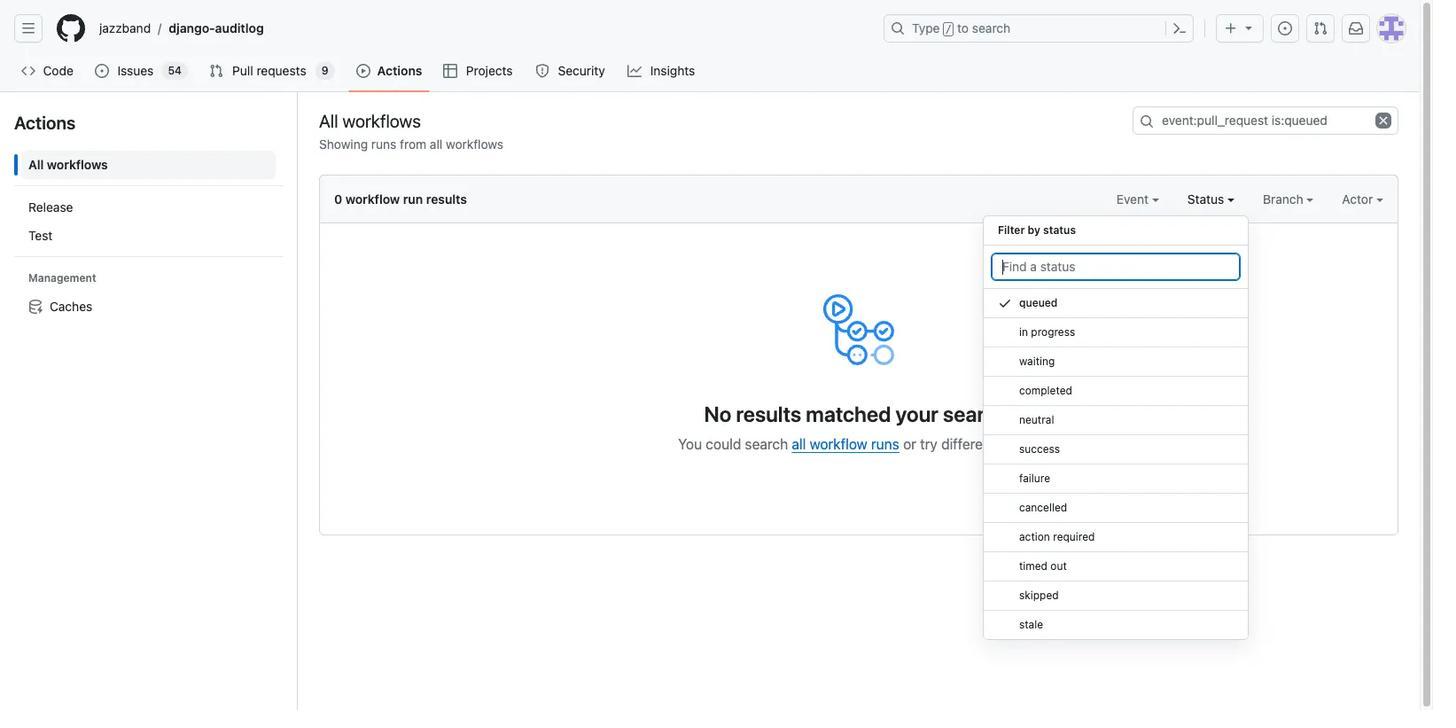Task type: describe. For each thing, give the bounding box(es) containing it.
0
[[334, 191, 342, 207]]

all for workflows
[[430, 137, 443, 152]]

Find a status text field
[[991, 253, 1241, 281]]

success link
[[984, 435, 1248, 465]]

plus image
[[1224, 21, 1238, 35]]

caches link
[[21, 293, 276, 321]]

table image
[[444, 64, 458, 78]]

insights link
[[621, 58, 704, 84]]

event
[[1117, 191, 1152, 207]]

queued link
[[984, 289, 1248, 318]]

jazzband / django-auditlog
[[99, 20, 264, 36]]

github actions image
[[824, 294, 894, 365]]

filter workflows element
[[21, 193, 276, 250]]

out
[[1051, 559, 1067, 573]]

caches
[[50, 299, 92, 314]]

filter by status
[[998, 223, 1076, 237]]

try
[[920, 436, 938, 452]]

no results matched your search.
[[704, 402, 1014, 426]]

different
[[941, 436, 996, 452]]

could
[[706, 436, 741, 452]]

triangle down image
[[1242, 20, 1256, 35]]

stale link
[[984, 611, 1248, 640]]

cancelled link
[[984, 494, 1248, 523]]

you could search all workflow runs or try different filters.
[[678, 436, 1040, 452]]

jazzband
[[99, 20, 151, 35]]

test
[[28, 228, 53, 243]]

timed out
[[1019, 559, 1067, 573]]

run
[[403, 191, 423, 207]]

matched
[[806, 402, 891, 426]]

0 workflow run results
[[334, 191, 467, 207]]

queued
[[1019, 296, 1058, 309]]

release link
[[21, 193, 276, 222]]

filter
[[998, 223, 1025, 237]]

progress
[[1031, 325, 1075, 339]]

check image
[[998, 296, 1012, 310]]

/ for jazzband
[[158, 21, 162, 36]]

workflows inside all workflows link
[[47, 157, 108, 172]]

insights
[[650, 63, 695, 78]]

by
[[1028, 223, 1041, 237]]

code
[[43, 63, 73, 78]]

release
[[28, 199, 73, 215]]

cancelled
[[1019, 501, 1067, 514]]

event button
[[1117, 190, 1159, 208]]

type / to search
[[912, 20, 1011, 35]]

required
[[1053, 530, 1095, 543]]

issues
[[117, 63, 154, 78]]

jazzband link
[[92, 14, 158, 43]]

from
[[400, 137, 427, 152]]

graph image
[[628, 64, 642, 78]]

completed link
[[984, 377, 1248, 406]]

play image
[[356, 64, 370, 78]]

0 vertical spatial all
[[319, 110, 338, 131]]

menu containing filter by status
[[983, 208, 1249, 654]]

status button
[[1188, 190, 1235, 208]]

in
[[1019, 325, 1028, 339]]

0 horizontal spatial search
[[745, 436, 788, 452]]

projects
[[466, 63, 513, 78]]

failure
[[1019, 472, 1051, 485]]

showing
[[319, 137, 368, 152]]

search.
[[943, 402, 1014, 426]]

all workflows inside list
[[28, 157, 108, 172]]

shield image
[[535, 64, 550, 78]]

1 horizontal spatial actions
[[377, 63, 422, 78]]

all workflows link
[[21, 151, 276, 179]]

skipped link
[[984, 582, 1248, 611]]

all for workflow
[[792, 436, 806, 452]]

code image
[[21, 64, 35, 78]]

in progress link
[[984, 318, 1248, 347]]

waiting link
[[984, 347, 1248, 377]]

action
[[1019, 530, 1050, 543]]

1 horizontal spatial workflows
[[343, 110, 421, 131]]

/ for type
[[946, 23, 952, 35]]

1 vertical spatial actions
[[14, 113, 76, 133]]

to
[[957, 20, 969, 35]]



Task type: locate. For each thing, give the bounding box(es) containing it.
issue opened image
[[1278, 21, 1292, 35], [95, 64, 109, 78]]

all workflows
[[319, 110, 421, 131], [28, 157, 108, 172]]

0 horizontal spatial all
[[430, 137, 443, 152]]

workflow
[[345, 191, 400, 207], [810, 436, 868, 452]]

git pull request image
[[209, 64, 223, 78]]

branch
[[1263, 191, 1307, 207]]

results right 'run'
[[426, 191, 467, 207]]

completed
[[1019, 384, 1073, 397]]

clear filters image
[[1376, 113, 1392, 129]]

0 vertical spatial all
[[430, 137, 443, 152]]

actor
[[1342, 191, 1377, 207]]

status
[[1043, 223, 1076, 237]]

timed
[[1019, 559, 1048, 573]]

search right to
[[972, 20, 1011, 35]]

1 horizontal spatial runs
[[871, 436, 900, 452]]

1 vertical spatial all workflows
[[28, 157, 108, 172]]

/ left to
[[946, 23, 952, 35]]

in progress
[[1019, 325, 1075, 339]]

security
[[558, 63, 605, 78]]

action required link
[[984, 523, 1248, 552]]

1 horizontal spatial all workflows
[[319, 110, 421, 131]]

status
[[1188, 191, 1228, 207]]

1 vertical spatial workflows
[[446, 137, 504, 152]]

git pull request image
[[1314, 21, 1328, 35]]

django-auditlog link
[[162, 14, 271, 43]]

None search field
[[1133, 106, 1399, 135]]

2 horizontal spatial workflows
[[446, 137, 504, 152]]

1 horizontal spatial /
[[946, 23, 952, 35]]

actions down code link
[[14, 113, 76, 133]]

your
[[896, 402, 939, 426]]

success
[[1019, 442, 1060, 456]]

notifications image
[[1349, 21, 1363, 35]]

all up showing
[[319, 110, 338, 131]]

0 horizontal spatial issue opened image
[[95, 64, 109, 78]]

workflow right 0
[[345, 191, 400, 207]]

1 horizontal spatial issue opened image
[[1278, 21, 1292, 35]]

0 vertical spatial actions
[[377, 63, 422, 78]]

/
[[158, 21, 162, 36], [946, 23, 952, 35]]

workflows right from
[[446, 137, 504, 152]]

0 vertical spatial list
[[92, 14, 873, 43]]

0 horizontal spatial results
[[426, 191, 467, 207]]

pull
[[232, 63, 253, 78]]

all
[[430, 137, 443, 152], [792, 436, 806, 452]]

issue opened image left git pull request icon
[[1278, 21, 1292, 35]]

management
[[28, 271, 96, 285]]

showing runs from all workflows
[[319, 137, 504, 152]]

test link
[[21, 222, 276, 250]]

projects link
[[437, 58, 521, 84]]

all down matched
[[792, 436, 806, 452]]

stale
[[1019, 618, 1043, 631]]

/ left the django-
[[158, 21, 162, 36]]

actions
[[377, 63, 422, 78], [14, 113, 76, 133]]

issue opened image left issues
[[95, 64, 109, 78]]

pull requests
[[232, 63, 306, 78]]

all workflows up release
[[28, 157, 108, 172]]

1 horizontal spatial search
[[972, 20, 1011, 35]]

all workflow runs link
[[792, 436, 900, 452]]

1 vertical spatial list
[[14, 144, 283, 328]]

1 vertical spatial search
[[745, 436, 788, 452]]

or
[[903, 436, 917, 452]]

results right no
[[736, 402, 802, 426]]

neutral
[[1019, 413, 1054, 426]]

1 vertical spatial results
[[736, 402, 802, 426]]

runs left from
[[371, 137, 397, 152]]

search
[[972, 20, 1011, 35], [745, 436, 788, 452]]

workflows
[[343, 110, 421, 131], [446, 137, 504, 152], [47, 157, 108, 172]]

0 vertical spatial runs
[[371, 137, 397, 152]]

search right could
[[745, 436, 788, 452]]

django-
[[169, 20, 215, 35]]

9
[[322, 64, 329, 77]]

2 vertical spatial workflows
[[47, 157, 108, 172]]

0 horizontal spatial workflows
[[47, 157, 108, 172]]

54
[[168, 64, 182, 77]]

filters.
[[1000, 436, 1040, 452]]

0 horizontal spatial actions
[[14, 113, 76, 133]]

/ inside jazzband / django-auditlog
[[158, 21, 162, 36]]

0 vertical spatial workflow
[[345, 191, 400, 207]]

1 horizontal spatial workflow
[[810, 436, 868, 452]]

1 vertical spatial all
[[28, 157, 44, 172]]

no
[[704, 402, 732, 426]]

issue opened image for git pull request image in the top left of the page
[[95, 64, 109, 78]]

type
[[912, 20, 940, 35]]

security link
[[528, 58, 614, 84]]

homepage image
[[57, 14, 85, 43]]

workflows up release
[[47, 157, 108, 172]]

list
[[92, 14, 873, 43], [14, 144, 283, 328]]

1 horizontal spatial results
[[736, 402, 802, 426]]

menu
[[983, 208, 1249, 654]]

0 horizontal spatial workflow
[[345, 191, 400, 207]]

command palette image
[[1173, 21, 1187, 35]]

results
[[426, 191, 467, 207], [736, 402, 802, 426]]

1 vertical spatial issue opened image
[[95, 64, 109, 78]]

all right from
[[430, 137, 443, 152]]

0 vertical spatial all workflows
[[319, 110, 421, 131]]

1 vertical spatial runs
[[871, 436, 900, 452]]

/ inside "type / to search"
[[946, 23, 952, 35]]

1 horizontal spatial all
[[792, 436, 806, 452]]

0 horizontal spatial runs
[[371, 137, 397, 152]]

1 horizontal spatial all
[[319, 110, 338, 131]]

action required
[[1019, 530, 1095, 543]]

code link
[[14, 58, 81, 84]]

workflow down matched
[[810, 436, 868, 452]]

runs left the or
[[871, 436, 900, 452]]

0 vertical spatial results
[[426, 191, 467, 207]]

0 horizontal spatial /
[[158, 21, 162, 36]]

all up release
[[28, 157, 44, 172]]

list containing all workflows
[[14, 144, 283, 328]]

0 vertical spatial search
[[972, 20, 1011, 35]]

actor button
[[1342, 190, 1384, 208]]

actions right play image on the left top of the page
[[377, 63, 422, 78]]

list containing jazzband
[[92, 14, 873, 43]]

you
[[678, 436, 702, 452]]

issue opened image for git pull request icon
[[1278, 21, 1292, 35]]

requests
[[257, 63, 306, 78]]

0 vertical spatial issue opened image
[[1278, 21, 1292, 35]]

all workflows up showing
[[319, 110, 421, 131]]

1 vertical spatial all
[[792, 436, 806, 452]]

0 horizontal spatial all workflows
[[28, 157, 108, 172]]

0 horizontal spatial all
[[28, 157, 44, 172]]

skipped
[[1019, 589, 1059, 602]]

runs
[[371, 137, 397, 152], [871, 436, 900, 452]]

all
[[319, 110, 338, 131], [28, 157, 44, 172]]

timed out link
[[984, 552, 1248, 582]]

workflows up showing runs from all workflows
[[343, 110, 421, 131]]

search image
[[1140, 114, 1154, 129]]

neutral link
[[984, 406, 1248, 435]]

0 vertical spatial workflows
[[343, 110, 421, 131]]

1 vertical spatial workflow
[[810, 436, 868, 452]]

actions link
[[349, 58, 429, 84]]

waiting
[[1019, 355, 1055, 368]]

failure link
[[984, 465, 1248, 494]]

auditlog
[[215, 20, 264, 35]]



Task type: vqa. For each thing, say whether or not it's contained in the screenshot.
give
no



